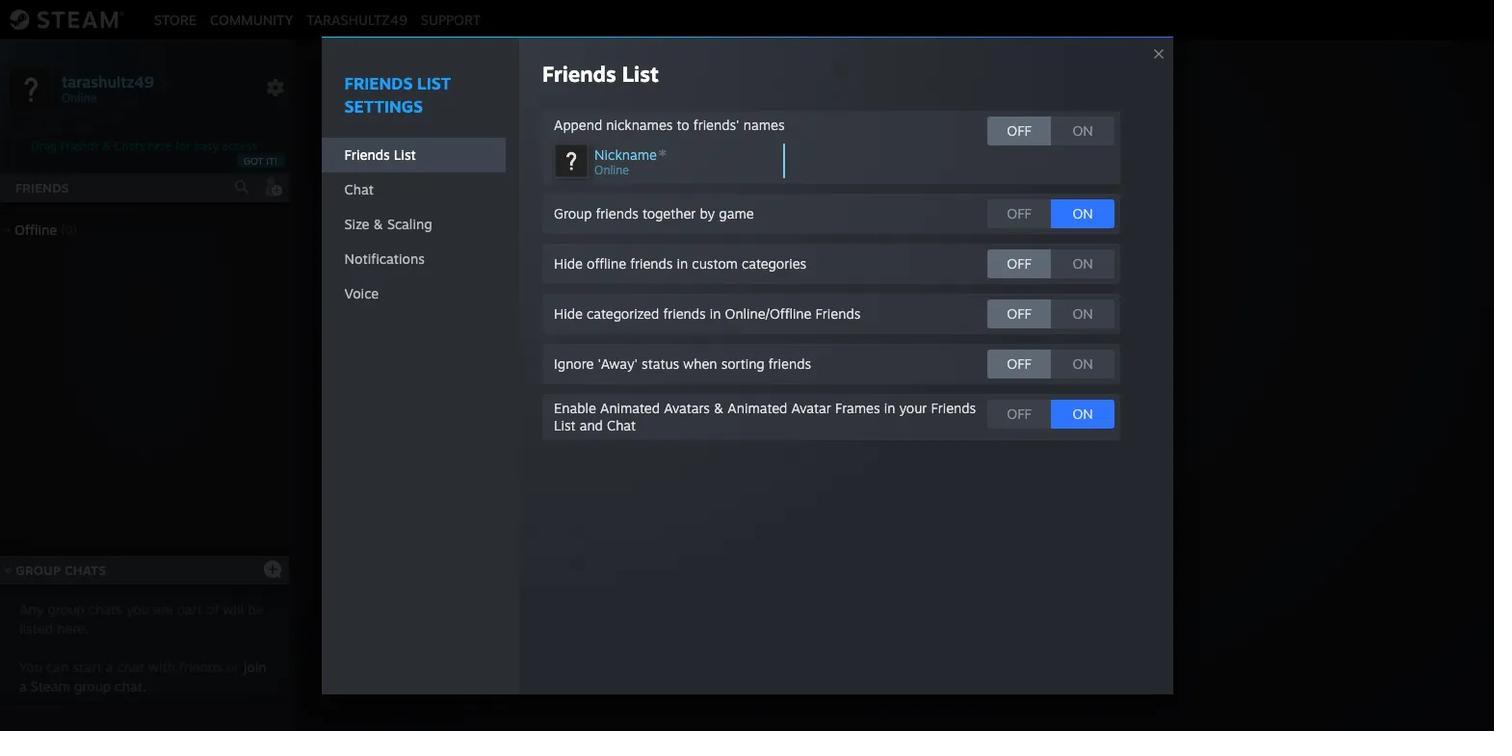 Task type: locate. For each thing, give the bounding box(es) containing it.
to left friends'
[[677, 117, 689, 133]]

group
[[554, 205, 592, 222], [883, 395, 927, 414], [16, 563, 61, 578]]

support link
[[414, 11, 488, 27]]

2 hide from the top
[[554, 305, 583, 322]]

1 horizontal spatial or
[[864, 395, 879, 414]]

tarashultz49 up drag friends & chats here for easy access
[[62, 72, 154, 91]]

hide categorized friends in online/offline friends
[[554, 305, 861, 322]]

in down custom
[[710, 305, 721, 322]]

nickname
[[594, 146, 657, 163]]

friends list
[[542, 61, 659, 87], [344, 146, 416, 163]]

can
[[46, 659, 69, 675]]

2 vertical spatial group
[[16, 563, 61, 578]]

when
[[683, 355, 717, 372]]

0 vertical spatial to
[[677, 117, 689, 133]]

any group chats you are part of will be listed here.
[[19, 601, 263, 637]]

0 horizontal spatial &
[[102, 139, 111, 153]]

group for group friends together by game
[[554, 205, 592, 222]]

custom
[[692, 255, 738, 272]]

animated up and
[[600, 400, 660, 416]]

friend
[[814, 395, 859, 414]]

group down start
[[74, 678, 111, 695]]

6 off from the top
[[1007, 406, 1032, 422]]

on for friends
[[1073, 305, 1093, 322]]

friends down the online
[[596, 205, 638, 222]]

by
[[700, 205, 715, 222]]

0 vertical spatial or
[[864, 395, 879, 414]]

1 vertical spatial chats
[[64, 563, 106, 578]]

friends right drag
[[60, 139, 99, 153]]

0 horizontal spatial tarashultz49
[[62, 72, 154, 91]]

in inside enable animated avatars & animated avatar frames in your friends list and chat
[[884, 400, 895, 416]]

or right friend
[[864, 395, 879, 414]]

size & scaling
[[344, 216, 432, 232]]

easy
[[194, 139, 219, 153]]

1 horizontal spatial friends list
[[542, 61, 659, 87]]

chat up size
[[344, 181, 374, 197]]

0 vertical spatial friends list
[[542, 61, 659, 87]]

group chats
[[16, 563, 106, 578]]

tarashultz49
[[307, 11, 407, 27], [62, 72, 154, 91]]

&
[[102, 139, 111, 153], [373, 216, 383, 232], [714, 400, 724, 416]]

0 horizontal spatial chat
[[344, 181, 374, 197]]

2 animated from the left
[[728, 400, 787, 416]]

of
[[206, 601, 219, 617]]

list up settings
[[417, 73, 451, 93]]

friends list up append at the top left of page
[[542, 61, 659, 87]]

enable
[[554, 400, 596, 416]]

list down settings
[[394, 146, 416, 163]]

listed
[[19, 620, 53, 637]]

here.
[[57, 620, 89, 637]]

join a steam group chat.
[[19, 659, 266, 695]]

in for custom
[[677, 255, 688, 272]]

a left chat
[[106, 659, 113, 675]]

chats
[[88, 601, 122, 617]]

3 on from the top
[[1073, 255, 1093, 272]]

in
[[677, 255, 688, 272], [710, 305, 721, 322], [884, 400, 895, 416]]

group right frames on the bottom right of page
[[883, 395, 927, 414]]

offline
[[587, 255, 626, 272]]

0 vertical spatial in
[[677, 255, 688, 272]]

a
[[801, 395, 810, 414], [106, 659, 113, 675], [19, 678, 27, 695]]

list inside friends list settings
[[417, 73, 451, 93]]

5 on from the top
[[1073, 355, 1093, 372]]

hide offline friends in custom categories
[[554, 255, 806, 272]]

frames
[[835, 400, 880, 416]]

steam
[[31, 678, 70, 695]]

sorting
[[721, 355, 765, 372]]

2 vertical spatial &
[[714, 400, 724, 416]]

will
[[223, 601, 244, 617]]

0 horizontal spatial a
[[19, 678, 27, 695]]

a down the you
[[19, 678, 27, 695]]

0 vertical spatial group
[[48, 601, 84, 617]]

community
[[210, 11, 293, 27]]

1 off from the top
[[1007, 122, 1032, 139]]

1 vertical spatial tarashultz49
[[62, 72, 154, 91]]

off for categories
[[1007, 255, 1032, 272]]

0 vertical spatial group
[[554, 205, 592, 222]]

group inside the any group chats you are part of will be listed here.
[[48, 601, 84, 617]]

0 horizontal spatial animated
[[600, 400, 660, 416]]

on
[[1073, 122, 1093, 139], [1073, 205, 1093, 222], [1073, 255, 1093, 272], [1073, 305, 1093, 322], [1073, 355, 1093, 372], [1073, 406, 1093, 422]]

chat
[[117, 659, 145, 675]]

2 off from the top
[[1007, 205, 1032, 222]]

friends right the your
[[931, 400, 976, 416]]

1 vertical spatial or
[[226, 659, 240, 675]]

6 on from the top
[[1073, 406, 1093, 422]]

1 on from the top
[[1073, 122, 1093, 139]]

2 horizontal spatial in
[[884, 400, 895, 416]]

drag friends & chats here for easy access
[[31, 139, 258, 153]]

0 vertical spatial hide
[[554, 255, 583, 272]]

2 vertical spatial a
[[19, 678, 27, 695]]

0 horizontal spatial in
[[677, 255, 688, 272]]

& right size
[[373, 216, 383, 232]]

on for avatar
[[1073, 406, 1093, 422]]

a right click
[[801, 395, 810, 414]]

you
[[19, 659, 42, 675]]

hide
[[554, 255, 583, 272], [554, 305, 583, 322]]

0 vertical spatial tarashultz49
[[307, 11, 407, 27]]

nicknames
[[606, 117, 673, 133]]

any
[[19, 601, 44, 617]]

friends list settings
[[344, 73, 451, 117]]

friends down drag
[[15, 180, 69, 196]]

2 vertical spatial chat
[[607, 417, 636, 433]]

part
[[177, 601, 202, 617]]

5 off from the top
[[1007, 355, 1032, 372]]

1 vertical spatial group
[[74, 678, 111, 695]]

off
[[1007, 122, 1032, 139], [1007, 205, 1032, 222], [1007, 255, 1032, 272], [1007, 305, 1032, 322], [1007, 355, 1032, 372], [1007, 406, 1032, 422]]

to
[[677, 117, 689, 133], [969, 395, 984, 414]]

voice
[[344, 285, 379, 301]]

together
[[642, 205, 696, 222]]

0 vertical spatial chats
[[114, 139, 145, 153]]

friends up append at the top left of page
[[542, 61, 616, 87]]

2 on from the top
[[1073, 205, 1093, 222]]

chat
[[344, 181, 374, 197], [931, 395, 965, 414], [607, 417, 636, 433]]

friends
[[542, 61, 616, 87], [344, 73, 413, 93], [60, 139, 99, 153], [344, 146, 390, 163], [15, 180, 69, 196], [816, 305, 861, 322], [931, 400, 976, 416]]

you
[[126, 601, 149, 617]]

a for friend
[[801, 395, 810, 414]]

store
[[154, 11, 197, 27]]

& left here
[[102, 139, 111, 153]]

0 vertical spatial a
[[801, 395, 810, 414]]

chat right and
[[607, 417, 636, 433]]

4 on from the top
[[1073, 305, 1093, 322]]

1 vertical spatial hide
[[554, 305, 583, 322]]

4 off from the top
[[1007, 305, 1032, 322]]

friends right offline
[[630, 255, 673, 272]]

hide left offline
[[554, 255, 583, 272]]

1 horizontal spatial chats
[[114, 139, 145, 153]]

or
[[864, 395, 879, 414], [226, 659, 240, 675]]

animated down sorting
[[728, 400, 787, 416]]

group inside 'join a steam group chat.'
[[74, 678, 111, 695]]

friends
[[596, 205, 638, 222], [630, 255, 673, 272], [663, 305, 706, 322], [769, 355, 811, 372], [179, 659, 222, 675]]

1 horizontal spatial in
[[710, 305, 721, 322]]

group up any
[[16, 563, 61, 578]]

with
[[148, 659, 175, 675]]

on for categories
[[1073, 255, 1093, 272]]

chats left here
[[114, 139, 145, 153]]

drag
[[31, 139, 57, 153]]

friends list down settings
[[344, 146, 416, 163]]

group
[[48, 601, 84, 617], [74, 678, 111, 695]]

settings
[[344, 96, 423, 117]]

or left the join
[[226, 659, 240, 675]]

list down enable
[[554, 417, 576, 433]]

off for friends
[[1007, 355, 1032, 372]]

1 vertical spatial in
[[710, 305, 721, 322]]

to left start! at the bottom of page
[[969, 395, 984, 414]]

2 horizontal spatial chat
[[931, 395, 965, 414]]

group up offline
[[554, 205, 592, 222]]

friends up settings
[[344, 73, 413, 93]]

support
[[421, 11, 481, 27]]

create a group chat image
[[263, 559, 282, 578]]

1 horizontal spatial chat
[[607, 417, 636, 433]]

list
[[622, 61, 659, 87], [417, 73, 451, 93], [394, 146, 416, 163], [554, 417, 576, 433]]

chats
[[114, 139, 145, 153], [64, 563, 106, 578]]

in left custom
[[677, 255, 688, 272]]

a inside 'join a steam group chat.'
[[19, 678, 27, 695]]

2 vertical spatial in
[[884, 400, 895, 416]]

in left the your
[[884, 400, 895, 416]]

1 horizontal spatial group
[[554, 205, 592, 222]]

1 vertical spatial friends list
[[344, 146, 416, 163]]

chat right the your
[[931, 395, 965, 414]]

1 vertical spatial to
[[969, 395, 984, 414]]

0 vertical spatial chat
[[344, 181, 374, 197]]

0 horizontal spatial group
[[16, 563, 61, 578]]

hide up ignore
[[554, 305, 583, 322]]

1 vertical spatial &
[[373, 216, 383, 232]]

off for friends
[[1007, 305, 1032, 322]]

chats up 'chats' on the bottom left of the page
[[64, 563, 106, 578]]

1 horizontal spatial animated
[[728, 400, 787, 416]]

tarashultz49 up friends list settings
[[307, 11, 407, 27]]

2 horizontal spatial a
[[801, 395, 810, 414]]

& inside enable animated avatars & animated avatar frames in your friends list and chat
[[714, 400, 724, 416]]

1 horizontal spatial a
[[106, 659, 113, 675]]

friends'
[[693, 117, 739, 133]]

3 off from the top
[[1007, 255, 1032, 272]]

1 vertical spatial group
[[883, 395, 927, 414]]

animated
[[600, 400, 660, 416], [728, 400, 787, 416]]

group up here.
[[48, 601, 84, 617]]

friends up click
[[769, 355, 811, 372]]

scaling
[[387, 216, 432, 232]]

1 vertical spatial chat
[[931, 395, 965, 414]]

1 hide from the top
[[554, 255, 583, 272]]

avatars
[[664, 400, 710, 416]]

& right the avatars
[[714, 400, 724, 416]]

1 animated from the left
[[600, 400, 660, 416]]

2 horizontal spatial &
[[714, 400, 724, 416]]

a for steam
[[19, 678, 27, 695]]



Task type: describe. For each thing, give the bounding box(es) containing it.
categories
[[742, 255, 806, 272]]

be
[[248, 601, 263, 617]]

for
[[175, 139, 191, 153]]

1 vertical spatial a
[[106, 659, 113, 675]]

categorized
[[587, 305, 659, 322]]

search my friends list image
[[233, 178, 250, 196]]

list up nicknames
[[622, 61, 659, 87]]

0 horizontal spatial chats
[[64, 563, 106, 578]]

status
[[642, 355, 679, 372]]

names
[[743, 117, 785, 133]]

friends inside enable animated avatars & animated avatar frames in your friends list and chat
[[931, 400, 976, 416]]

online/offline
[[725, 305, 812, 322]]

join a steam group chat. link
[[19, 659, 266, 695]]

2 horizontal spatial group
[[883, 395, 927, 414]]

here
[[148, 139, 172, 153]]

offline
[[14, 222, 57, 238]]

hide for hide offline friends in custom categories
[[554, 255, 583, 272]]

access
[[222, 139, 258, 153]]

0 horizontal spatial or
[[226, 659, 240, 675]]

0 horizontal spatial friends list
[[344, 146, 416, 163]]

chat.
[[115, 678, 146, 695]]

avatar
[[791, 400, 831, 416]]

your
[[899, 400, 927, 416]]

'away'
[[598, 355, 638, 372]]

start!
[[988, 395, 1026, 414]]

chat inside enable animated avatars & animated avatar frames in your friends list and chat
[[607, 417, 636, 433]]

1 horizontal spatial &
[[373, 216, 383, 232]]

friends down settings
[[344, 146, 390, 163]]

tarashultz49 link
[[300, 11, 414, 27]]

append
[[554, 117, 602, 133]]

friends right online/offline
[[816, 305, 861, 322]]

ignore 'away' status when sorting friends
[[554, 355, 811, 372]]

append nicknames to friends' names
[[554, 117, 785, 133]]

collapse chats list image
[[0, 566, 22, 574]]

*
[[658, 144, 667, 166]]

friends inside friends list settings
[[344, 73, 413, 93]]

online
[[594, 163, 629, 177]]

manage friends list settings image
[[266, 78, 285, 97]]

in for online/offline
[[710, 305, 721, 322]]

hide for hide categorized friends in online/offline friends
[[554, 305, 583, 322]]

community link
[[203, 11, 300, 27]]

you can start a chat with friends or
[[19, 659, 243, 675]]

0 horizontal spatial to
[[677, 117, 689, 133]]

group friends together by game
[[554, 205, 754, 222]]

enable animated avatars & animated avatar frames in your friends list and chat
[[554, 400, 976, 433]]

off for avatar
[[1007, 406, 1032, 422]]

1 horizontal spatial to
[[969, 395, 984, 414]]

0 vertical spatial &
[[102, 139, 111, 153]]

list inside enable animated avatars & animated avatar frames in your friends list and chat
[[554, 417, 576, 433]]

nickname * online
[[594, 144, 667, 177]]

ignore
[[554, 355, 594, 372]]

size
[[344, 216, 369, 232]]

start
[[73, 659, 102, 675]]

1 horizontal spatial tarashultz49
[[307, 11, 407, 27]]

click
[[763, 395, 797, 414]]

click a friend or group chat to start!
[[763, 395, 1026, 414]]

friends up ignore 'away' status when sorting friends
[[663, 305, 706, 322]]

on for friends
[[1073, 355, 1093, 372]]

join
[[243, 659, 266, 675]]

notifications
[[344, 250, 425, 267]]

add a friend image
[[262, 176, 283, 197]]

friends right with on the bottom left of the page
[[179, 659, 222, 675]]

store link
[[147, 11, 203, 27]]

are
[[153, 601, 173, 617]]

game
[[719, 205, 754, 222]]

group for group chats
[[16, 563, 61, 578]]

and
[[580, 417, 603, 433]]



Task type: vqa. For each thing, say whether or not it's contained in the screenshot.
The Hide to the bottom
yes



